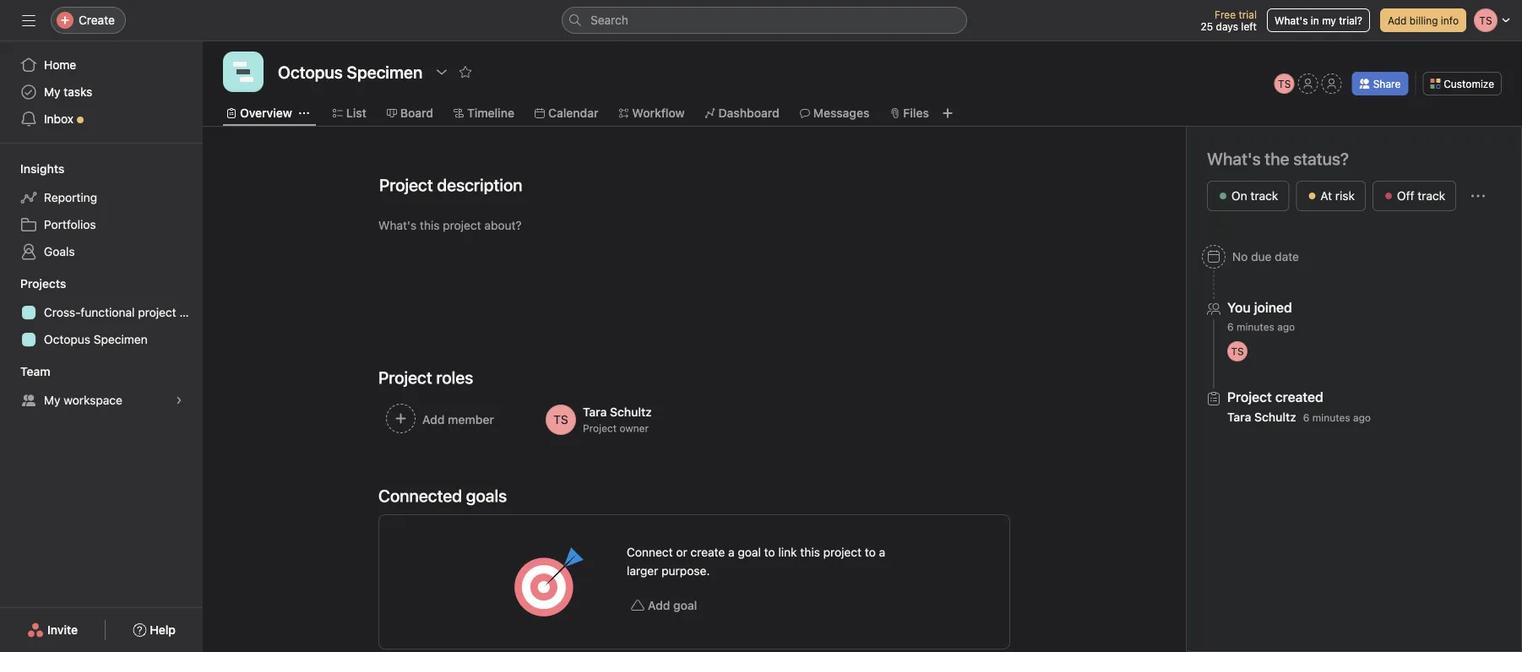 Task type: locate. For each thing, give the bounding box(es) containing it.
1 vertical spatial ts
[[1231, 346, 1244, 357]]

2 a from the left
[[879, 545, 886, 559]]

0 horizontal spatial ts
[[1231, 346, 1244, 357]]

minutes right schultz
[[1313, 412, 1351, 424]]

left
[[1241, 20, 1257, 32]]

track inside button
[[1418, 189, 1446, 203]]

0 horizontal spatial to
[[764, 545, 775, 559]]

project
[[138, 305, 176, 319], [824, 545, 862, 559]]

0 vertical spatial 6
[[1228, 321, 1234, 333]]

projects
[[20, 277, 66, 291]]

1 vertical spatial my
[[44, 393, 60, 407]]

my workspace link
[[10, 387, 193, 414]]

to left link
[[764, 545, 775, 559]]

0 horizontal spatial goal
[[674, 599, 697, 613]]

add billing info button
[[1381, 8, 1467, 32]]

1 horizontal spatial minutes
[[1313, 412, 1351, 424]]

goal inside connect or create a goal to link this project to a larger purpose.
[[738, 545, 761, 559]]

a right create
[[728, 545, 735, 559]]

0 vertical spatial what's
[[1275, 14, 1308, 26]]

project left plan
[[138, 305, 176, 319]]

project created tara schultz 6 minutes ago
[[1228, 389, 1371, 424]]

0 vertical spatial add
[[1388, 14, 1407, 26]]

project created
[[1228, 389, 1324, 405]]

tab actions image
[[299, 108, 309, 118]]

track right off
[[1418, 189, 1446, 203]]

0 vertical spatial ago
[[1278, 321, 1295, 333]]

team button
[[0, 363, 50, 380]]

tasks
[[64, 85, 92, 99]]

free trial 25 days left
[[1201, 8, 1257, 32]]

risk
[[1336, 189, 1355, 203]]

global element
[[0, 41, 203, 143]]

1 horizontal spatial project
[[824, 545, 862, 559]]

project inside connect or create a goal to link this project to a larger purpose.
[[824, 545, 862, 559]]

plan
[[180, 305, 203, 319]]

1 horizontal spatial goal
[[738, 545, 761, 559]]

0 vertical spatial minutes
[[1237, 321, 1275, 333]]

add tab image
[[941, 106, 955, 120]]

octopus specimen link
[[10, 326, 193, 353]]

0 horizontal spatial 6
[[1228, 321, 1234, 333]]

or
[[676, 545, 688, 559]]

1 vertical spatial minutes
[[1313, 412, 1351, 424]]

ts
[[1278, 78, 1291, 90], [1231, 346, 1244, 357]]

owner
[[620, 422, 649, 434]]

billing
[[1410, 14, 1438, 26]]

to right this
[[865, 545, 876, 559]]

2 my from the top
[[44, 393, 60, 407]]

track for on track
[[1251, 189, 1279, 203]]

1 horizontal spatial ts
[[1278, 78, 1291, 90]]

workflow link
[[619, 104, 685, 123]]

1 horizontal spatial ago
[[1354, 412, 1371, 424]]

dashboard link
[[705, 104, 780, 123]]

1 vertical spatial add
[[648, 599, 670, 613]]

home link
[[10, 52, 193, 79]]

0 vertical spatial goal
[[738, 545, 761, 559]]

ts down what's in my trial? button in the top right of the page
[[1278, 78, 1291, 90]]

search button
[[562, 7, 967, 34]]

0 horizontal spatial a
[[728, 545, 735, 559]]

larger
[[627, 564, 659, 578]]

no due date
[[1233, 250, 1299, 264]]

what's up on
[[1207, 149, 1261, 169]]

portfolios
[[44, 218, 96, 232]]

0 horizontal spatial what's
[[1207, 149, 1261, 169]]

track inside "button"
[[1251, 189, 1279, 203]]

1 a from the left
[[728, 545, 735, 559]]

at risk button
[[1296, 181, 1366, 211]]

1 horizontal spatial 6
[[1304, 412, 1310, 424]]

my for my workspace
[[44, 393, 60, 407]]

my inside global 'element'
[[44, 85, 60, 99]]

track
[[1251, 189, 1279, 203], [1418, 189, 1446, 203]]

my
[[44, 85, 60, 99], [44, 393, 60, 407]]

0 horizontal spatial ago
[[1278, 321, 1295, 333]]

1 vertical spatial 6
[[1304, 412, 1310, 424]]

1 vertical spatial goal
[[674, 599, 697, 613]]

reporting link
[[10, 184, 193, 211]]

goal
[[738, 545, 761, 559], [674, 599, 697, 613]]

0 vertical spatial my
[[44, 85, 60, 99]]

0 vertical spatial ts
[[1278, 78, 1291, 90]]

2 track from the left
[[1418, 189, 1446, 203]]

hide sidebar image
[[22, 14, 35, 27]]

1 my from the top
[[44, 85, 60, 99]]

what's inside button
[[1275, 14, 1308, 26]]

add down larger
[[648, 599, 670, 613]]

what's
[[1275, 14, 1308, 26], [1207, 149, 1261, 169]]

insights element
[[0, 154, 203, 269]]

6
[[1228, 321, 1234, 333], [1304, 412, 1310, 424]]

you joined button
[[1228, 299, 1295, 316]]

customize button
[[1423, 72, 1502, 95]]

my left tasks on the top left of the page
[[44, 85, 60, 99]]

1 horizontal spatial add
[[1388, 14, 1407, 26]]

add left billing
[[1388, 14, 1407, 26]]

goal down purpose.
[[674, 599, 697, 613]]

files link
[[890, 104, 929, 123]]

what's left in
[[1275, 14, 1308, 26]]

1 horizontal spatial to
[[865, 545, 876, 559]]

to
[[764, 545, 775, 559], [865, 545, 876, 559]]

minutes down you joined button
[[1237, 321, 1275, 333]]

track right on
[[1251, 189, 1279, 203]]

goals
[[44, 245, 75, 259]]

trial?
[[1339, 14, 1363, 26]]

1 vertical spatial project
[[824, 545, 862, 559]]

search
[[591, 13, 629, 27]]

1 vertical spatial what's
[[1207, 149, 1261, 169]]

the status?
[[1265, 149, 1349, 169]]

customize
[[1444, 78, 1495, 90]]

ts down you joined 6 minutes ago at the right of the page
[[1231, 346, 1244, 357]]

0 horizontal spatial track
[[1251, 189, 1279, 203]]

a right this
[[879, 545, 886, 559]]

None text field
[[274, 57, 427, 87]]

share
[[1374, 78, 1401, 90]]

6 down you
[[1228, 321, 1234, 333]]

due
[[1251, 250, 1272, 264]]

goals link
[[10, 238, 193, 265]]

what's in my trial?
[[1275, 14, 1363, 26]]

project roles
[[379, 368, 473, 387]]

1 track from the left
[[1251, 189, 1279, 203]]

overview link
[[226, 104, 292, 123]]

project right this
[[824, 545, 862, 559]]

ago
[[1278, 321, 1295, 333], [1354, 412, 1371, 424]]

invite button
[[16, 615, 89, 646]]

what's the status?
[[1207, 149, 1349, 169]]

1 vertical spatial ago
[[1354, 412, 1371, 424]]

my tasks
[[44, 85, 92, 99]]

6 right schultz
[[1304, 412, 1310, 424]]

off track button
[[1373, 181, 1457, 211]]

at risk
[[1321, 189, 1355, 203]]

goal left link
[[738, 545, 761, 559]]

0 horizontal spatial add
[[648, 599, 670, 613]]

overview
[[240, 106, 292, 120]]

my inside teams element
[[44, 393, 60, 407]]

cross-functional project plan link
[[10, 299, 203, 326]]

1 horizontal spatial what's
[[1275, 14, 1308, 26]]

1 horizontal spatial track
[[1418, 189, 1446, 203]]

team
[[20, 365, 50, 379]]

1 to from the left
[[764, 545, 775, 559]]

off
[[1398, 189, 1415, 203]]

at
[[1321, 189, 1333, 203]]

1 horizontal spatial a
[[879, 545, 886, 559]]

my down team
[[44, 393, 60, 407]]

link
[[779, 545, 797, 559]]

add goal
[[648, 599, 697, 613]]

joined
[[1254, 300, 1293, 316]]

you
[[1228, 300, 1251, 316]]

0 horizontal spatial project
[[138, 305, 176, 319]]

what's in my trial? button
[[1267, 8, 1370, 32]]

insights
[[20, 162, 65, 176]]

0 horizontal spatial minutes
[[1237, 321, 1275, 333]]

tara
[[1228, 410, 1252, 424]]



Task type: vqa. For each thing, say whether or not it's contained in the screenshot.
Starred "Element"
no



Task type: describe. For each thing, give the bounding box(es) containing it.
on track button
[[1207, 181, 1290, 211]]

octopus
[[44, 332, 90, 346]]

free
[[1215, 8, 1236, 20]]

add for add billing info
[[1388, 14, 1407, 26]]

timeline
[[467, 106, 515, 120]]

goal inside button
[[674, 599, 697, 613]]

add member button
[[379, 396, 531, 444]]

projects element
[[0, 269, 203, 357]]

help
[[150, 623, 176, 637]]

list
[[346, 106, 367, 120]]

off track
[[1398, 189, 1446, 203]]

search list box
[[562, 7, 967, 34]]

ago inside you joined 6 minutes ago
[[1278, 321, 1295, 333]]

tara schultz link
[[1228, 410, 1297, 424]]

on track
[[1232, 189, 1279, 203]]

create button
[[51, 7, 126, 34]]

schultz
[[1255, 410, 1297, 424]]

inbox link
[[10, 106, 193, 133]]

0 vertical spatial project
[[138, 305, 176, 319]]

calendar
[[548, 106, 599, 120]]

add for add goal
[[648, 599, 670, 613]]

create
[[691, 545, 725, 559]]

track for off track
[[1418, 189, 1446, 203]]

projects button
[[0, 275, 66, 292]]

minutes inside you joined 6 minutes ago
[[1237, 321, 1275, 333]]

my workspace
[[44, 393, 122, 407]]

messages link
[[800, 104, 870, 123]]

add to starred image
[[459, 65, 472, 79]]

see details, my workspace image
[[174, 395, 184, 406]]

files
[[904, 106, 929, 120]]

what's for what's the status?
[[1207, 149, 1261, 169]]

octopus specimen
[[44, 332, 148, 346]]

more actions image
[[1472, 189, 1485, 203]]

list link
[[333, 104, 367, 123]]

share button
[[1352, 72, 1409, 95]]

connected goals
[[379, 486, 507, 506]]

functional
[[81, 305, 135, 319]]

insights button
[[0, 161, 65, 177]]

timeline image
[[233, 62, 253, 82]]

no
[[1233, 250, 1248, 264]]

tara schultz project owner
[[583, 405, 652, 434]]

reporting
[[44, 191, 97, 204]]

ts inside button
[[1278, 78, 1291, 90]]

board link
[[387, 104, 433, 123]]

on
[[1232, 189, 1248, 203]]

portfolios link
[[10, 211, 193, 238]]

connect
[[627, 545, 673, 559]]

project
[[583, 422, 617, 434]]

workspace
[[64, 393, 122, 407]]

6 inside project created tara schultz 6 minutes ago
[[1304, 412, 1310, 424]]

days
[[1216, 20, 1239, 32]]

Project description title text field
[[368, 167, 527, 203]]

tara schultz
[[583, 405, 652, 419]]

25
[[1201, 20, 1214, 32]]

you joined 6 minutes ago
[[1228, 300, 1295, 333]]

ago inside project created tara schultz 6 minutes ago
[[1354, 412, 1371, 424]]

trial
[[1239, 8, 1257, 20]]

what's for what's in my trial?
[[1275, 14, 1308, 26]]

this
[[800, 545, 820, 559]]

invite
[[47, 623, 78, 637]]

connect or create a goal to link this project to a larger purpose.
[[627, 545, 886, 578]]

cross-
[[44, 305, 81, 319]]

workflow
[[632, 106, 685, 120]]

calendar link
[[535, 104, 599, 123]]

in
[[1311, 14, 1320, 26]]

dashboard
[[719, 106, 780, 120]]

teams element
[[0, 357, 203, 417]]

my tasks link
[[10, 79, 193, 106]]

2 to from the left
[[865, 545, 876, 559]]

cross-functional project plan
[[44, 305, 203, 319]]

minutes inside project created tara schultz 6 minutes ago
[[1313, 412, 1351, 424]]

show options image
[[435, 65, 449, 79]]

home
[[44, 58, 76, 72]]

create
[[79, 13, 115, 27]]

help button
[[122, 615, 187, 646]]

info
[[1441, 14, 1459, 26]]

board
[[400, 106, 433, 120]]

my
[[1322, 14, 1337, 26]]

specimen
[[94, 332, 148, 346]]

add member
[[422, 413, 494, 427]]

inbox
[[44, 112, 74, 126]]

6 inside you joined 6 minutes ago
[[1228, 321, 1234, 333]]

my for my tasks
[[44, 85, 60, 99]]

purpose.
[[662, 564, 710, 578]]

add goal button
[[627, 591, 702, 621]]

add billing info
[[1388, 14, 1459, 26]]

no due date button
[[1195, 242, 1307, 272]]



